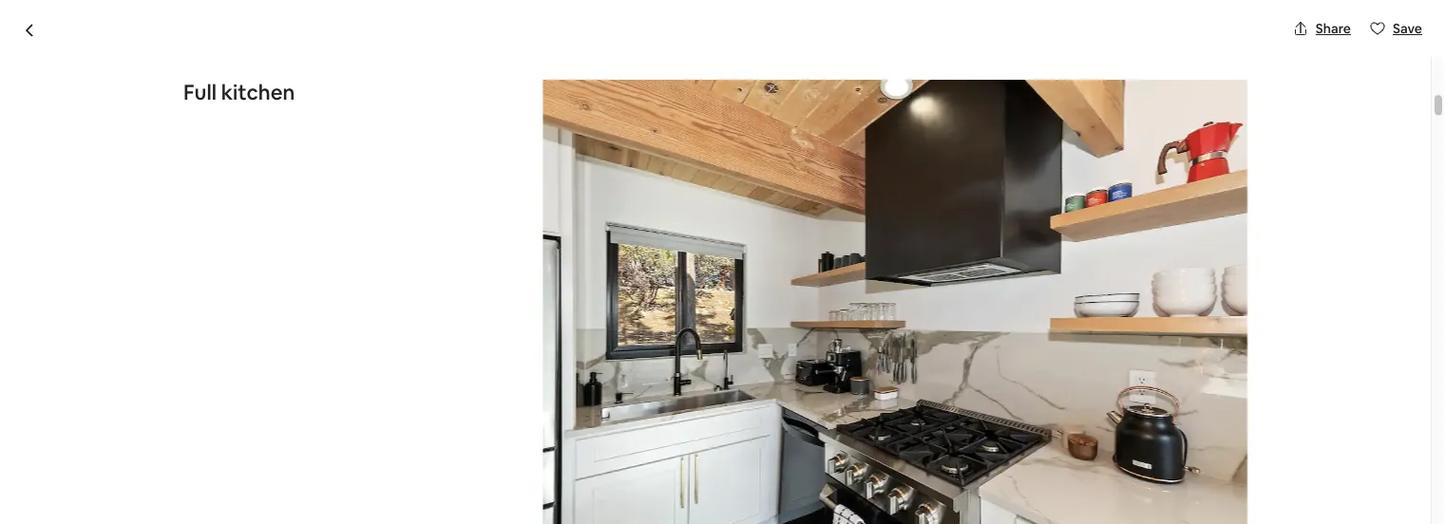 Task type: describe. For each thing, give the bounding box(es) containing it.
all
[[1149, 418, 1163, 435]]

room 1 - king sized bed with an adjoining bathroom image
[[989, 181, 1248, 323]]

cabin
[[490, 97, 558, 129]]

1 vertical spatial save button
[[1188, 131, 1256, 163]]

exterior view of the house image
[[183, 181, 716, 466]]

share inside photo tour dialog
[[1316, 20, 1352, 37]]

save button inside photo tour dialog
[[1363, 12, 1430, 45]]

california,
[[522, 138, 585, 155]]

view
[[639, 97, 693, 129]]

peaceful
[[183, 97, 284, 129]]

frame
[[412, 97, 485, 129]]

profile element
[[906, 0, 1248, 76]]

states
[[633, 138, 673, 155]]

full kitchen
[[183, 79, 295, 106]]

share button for the "save" button within photo tour dialog
[[1286, 12, 1359, 45]]

arrowhead,
[[445, 138, 519, 155]]

0 horizontal spatial share
[[1141, 139, 1177, 156]]

lake arrowhead, california, united states
[[413, 138, 673, 155]]

cozy living room  and fireplace image
[[723, 181, 982, 323]]

photo tour dialog
[[0, 0, 1446, 525]]



Task type: locate. For each thing, give the bounding box(es) containing it.
0 vertical spatial save
[[1393, 20, 1423, 37]]

show all photos
[[1112, 418, 1210, 435]]

0 horizontal spatial save button
[[1188, 131, 1256, 163]]

peaceful modern a-frame cabin with a view
[[183, 97, 693, 129]]

None search field
[[548, 15, 883, 61]]

lake
[[413, 138, 442, 155]]

show all photos button
[[1074, 411, 1225, 443]]

0 vertical spatial save button
[[1363, 12, 1430, 45]]

united
[[588, 138, 630, 155]]

0 horizontal spatial save
[[1219, 139, 1248, 156]]

lake arrowhead, california, united states button
[[413, 135, 673, 158]]

a
[[620, 97, 633, 129]]

a-
[[385, 97, 412, 129]]

kitchen with upgraded appliances and amenities.  everything you need to cook a gourmet meal. image
[[543, 80, 1248, 525], [543, 80, 1248, 525], [723, 331, 982, 466]]

1 vertical spatial share
[[1141, 139, 1177, 156]]

0 horizontal spatial share button
[[1111, 131, 1184, 163]]

1 vertical spatial save
[[1219, 139, 1248, 156]]

save
[[1393, 20, 1423, 37], [1219, 139, 1248, 156]]

0 vertical spatial share
[[1316, 20, 1352, 37]]

share button for the "save" button to the bottom
[[1111, 131, 1184, 163]]

photos
[[1166, 418, 1210, 435]]

1 horizontal spatial save
[[1393, 20, 1423, 37]]

patio seating with a peaceful hillside view. enjoy your morning coffee outside among the trees. image
[[989, 331, 1248, 466]]

1 horizontal spatial save button
[[1363, 12, 1430, 45]]

show
[[1112, 418, 1146, 435]]

gianna is a superhost. learn more about gianna. image
[[751, 496, 804, 525], [751, 496, 804, 525]]

kitchen
[[221, 79, 295, 106]]

share button inside photo tour dialog
[[1286, 12, 1359, 45]]

1 vertical spatial share button
[[1111, 131, 1184, 163]]

share button
[[1286, 12, 1359, 45], [1111, 131, 1184, 163]]

0 vertical spatial share button
[[1286, 12, 1359, 45]]

save inside photo tour dialog
[[1393, 20, 1423, 37]]

1 horizontal spatial share
[[1316, 20, 1352, 37]]

1 horizontal spatial share button
[[1286, 12, 1359, 45]]

save button
[[1363, 12, 1430, 45], [1188, 131, 1256, 163]]

with
[[563, 97, 615, 129]]

share
[[1316, 20, 1352, 37], [1141, 139, 1177, 156]]

full
[[183, 79, 217, 106]]

modern
[[289, 97, 380, 129]]



Task type: vqa. For each thing, say whether or not it's contained in the screenshot.
Lake
yes



